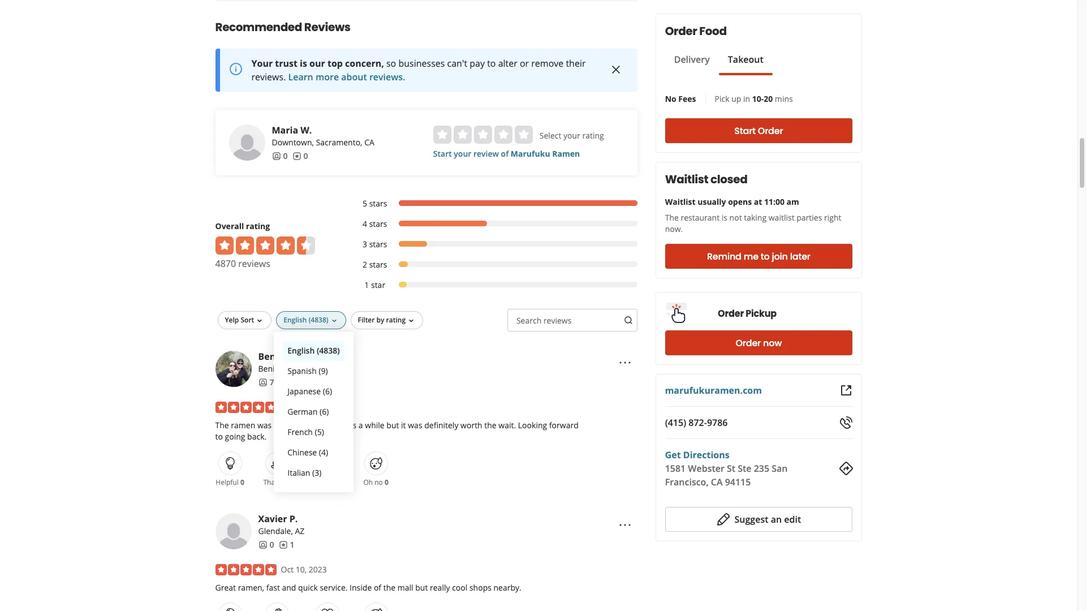 Task type: describe. For each thing, give the bounding box(es) containing it.
2 was from the left
[[342, 420, 357, 430]]

filter by rating
[[358, 315, 406, 325]]

0 left 16 review v2 image
[[270, 539, 274, 550]]

about
[[341, 71, 367, 83]]

up
[[732, 93, 742, 104]]

quick
[[298, 582, 318, 593]]

0 right the no
[[385, 477, 389, 487]]

rating for select your rating
[[582, 130, 604, 141]]

spanish (9) button
[[283, 361, 344, 381]]

to inside the ramen was amazing. the wait was a while but it was definitely  worth the wait.  looking forward to going back.
[[215, 431, 223, 442]]

alter
[[498, 57, 518, 70]]

2 stars
[[363, 259, 387, 270]]

oct 10, 2023
[[281, 564, 327, 575]]

to inside button
[[761, 250, 770, 263]]

ramen
[[552, 148, 580, 159]]

(9)
[[319, 365, 328, 376]]

benicia,
[[258, 363, 287, 374]]

our
[[310, 57, 325, 70]]

learn more about reviews.
[[288, 71, 405, 83]]

rating element
[[433, 126, 533, 144]]

not
[[730, 212, 742, 223]]

94115
[[725, 476, 751, 488]]

filter reviews by 3 stars rating element
[[351, 239, 638, 250]]

english for english (4838) button
[[288, 345, 315, 356]]

thanks
[[263, 477, 286, 487]]

trust
[[275, 57, 298, 70]]

872-
[[689, 416, 707, 429]]

san
[[772, 462, 788, 475]]

order for order pickup
[[718, 307, 744, 320]]

0 left 16 review v2 icon
[[283, 150, 288, 161]]

businesses
[[399, 57, 445, 70]]

great
[[215, 582, 236, 593]]

helpful 0
[[216, 477, 244, 487]]

2 reviews. from the left
[[369, 71, 405, 83]]

concern,
[[345, 57, 384, 70]]

right
[[825, 212, 842, 223]]

235
[[754, 462, 770, 475]]

xavier p. link
[[258, 513, 298, 525]]

helpful
[[216, 477, 239, 487]]

taking
[[744, 212, 767, 223]]

pickup
[[746, 307, 777, 320]]

francisco,
[[665, 476, 709, 488]]

2023 for p.
[[309, 564, 327, 575]]

15,
[[296, 402, 307, 412]]

1581
[[665, 462, 686, 475]]

75
[[270, 377, 279, 387]]

start your review of marufuku ramen
[[433, 148, 580, 159]]

get
[[665, 449, 681, 461]]

chinese (4) button
[[283, 442, 344, 463]]

16 chevron down v2 image for english (4838)
[[330, 316, 339, 325]]

16 chevron down v2 image for filter by rating
[[407, 316, 416, 325]]

11:00
[[765, 196, 785, 207]]

xavier p. glendale, az
[[258, 513, 305, 536]]

order inside button
[[758, 124, 784, 137]]

3 stars
[[363, 239, 387, 249]]

love this
[[311, 477, 339, 487]]

suggest
[[735, 513, 769, 526]]

16 friends v2 image
[[258, 378, 267, 387]]

(4838) for english (4838) popup button
[[309, 315, 328, 325]]

the inside the ramen was amazing. the wait was a while but it was definitely  worth the wait.  looking forward to going back.
[[484, 420, 497, 430]]

4
[[363, 218, 367, 229]]

16 review v2 image
[[279, 540, 288, 549]]

restaurant
[[681, 212, 720, 223]]

oct for h.
[[281, 402, 294, 412]]

(0 reactions) element for oh no 0
[[385, 477, 389, 487]]

nearby.
[[494, 582, 522, 593]]

start for start your review of marufuku ramen
[[433, 148, 452, 159]]

learn
[[288, 71, 313, 83]]

maria
[[272, 124, 298, 136]]

waitlist for waitlist usually opens at 11:00 am the restaurant is not taking waitlist parties right now.
[[665, 196, 696, 207]]

this
[[327, 477, 339, 487]]

ramen
[[231, 420, 255, 430]]

oh
[[363, 477, 373, 487]]

french
[[288, 427, 313, 437]]

reviews element for xavier
[[279, 539, 294, 550]]

ca inside maria w. downtown, sacramento, ca
[[364, 137, 374, 148]]

service.
[[320, 582, 348, 593]]

0 vertical spatial of
[[501, 148, 509, 159]]

(4838) for english (4838) button
[[317, 345, 340, 356]]

reviews. inside so businesses can't pay to alter or remove their reviews.
[[251, 71, 286, 83]]

reviews for search reviews
[[544, 315, 572, 326]]

rating for filter by rating
[[386, 315, 406, 325]]

japanese
[[288, 386, 321, 397]]

at
[[754, 196, 763, 207]]

takeout
[[728, 53, 764, 66]]

recommended reviews element
[[179, 0, 674, 611]]

chinese
[[288, 447, 317, 458]]

tab list containing delivery
[[665, 53, 773, 75]]

4870
[[215, 257, 236, 270]]

love
[[311, 477, 326, 487]]

going
[[225, 431, 245, 442]]

friends element for xavier
[[258, 539, 274, 550]]

friends element for ben
[[258, 377, 279, 388]]

1 for 0
[[290, 539, 294, 550]]

forward
[[549, 420, 579, 430]]

oct for p.
[[281, 564, 294, 575]]

edit
[[785, 513, 802, 526]]

24 info v2 image
[[229, 62, 242, 76]]

filter
[[358, 315, 375, 325]]

am
[[787, 196, 800, 207]]

spanish (9)
[[288, 365, 328, 376]]

cool
[[452, 582, 468, 593]]

(4)
[[319, 447, 328, 458]]

5 star rating image for xavier p.
[[215, 564, 276, 575]]

remove
[[531, 57, 564, 70]]

your for select
[[564, 130, 580, 141]]

suggest an edit
[[735, 513, 802, 526]]

(no rating) image
[[433, 126, 533, 144]]

order for order food
[[665, 23, 698, 39]]

16 review v2 image
[[292, 151, 301, 161]]

5 stars
[[363, 198, 387, 209]]

0 right thanks
[[288, 477, 292, 487]]

overall rating
[[215, 221, 270, 231]]

stars for 5 stars
[[369, 198, 387, 209]]

stars for 3 stars
[[369, 239, 387, 249]]

looking
[[518, 420, 547, 430]]

oh no 0
[[363, 477, 389, 487]]

marufukuramen.com
[[665, 384, 762, 397]]

filter reviews by 5 stars rating element
[[351, 198, 638, 209]]

0 right helpful
[[240, 477, 244, 487]]

ramen,
[[238, 582, 264, 593]]

search reviews
[[517, 315, 572, 326]]

maria w. downtown, sacramento, ca
[[272, 124, 374, 148]]

5
[[363, 198, 367, 209]]

marufuku
[[511, 148, 550, 159]]

start order
[[735, 124, 784, 137]]

me
[[744, 250, 759, 263]]

yelp sort
[[225, 315, 254, 325]]

h.
[[278, 350, 288, 363]]

ca inside get directions 1581 webster st ste 235 san francisco, ca 94115
[[711, 476, 723, 488]]



Task type: locate. For each thing, give the bounding box(es) containing it.
top
[[328, 57, 343, 70]]

0 right 16 review v2 icon
[[304, 150, 308, 161]]

2 horizontal spatial ca
[[711, 476, 723, 488]]

english (4838) inside popup button
[[284, 315, 328, 325]]

yelp sort button
[[218, 311, 272, 329]]

1 vertical spatial to
[[761, 250, 770, 263]]

1 down spanish
[[294, 377, 299, 387]]

2 vertical spatial 1
[[290, 539, 294, 550]]

1 vertical spatial oct
[[281, 564, 294, 575]]

english (4838) for english (4838) button
[[288, 345, 340, 356]]

is inside "waitlist usually opens at 11:00 am the restaurant is not taking waitlist parties right now."
[[722, 212, 728, 223]]

menu image
[[619, 356, 632, 369]]

16 chevron down v2 image inside "yelp sort" popup button
[[255, 316, 264, 325]]

select
[[540, 130, 561, 141]]

1
[[365, 279, 369, 290], [294, 377, 299, 387], [290, 539, 294, 550]]

friends element left 16 review v2 icon
[[272, 150, 288, 162]]

stars right 5
[[369, 198, 387, 209]]

0 vertical spatial english (4838)
[[284, 315, 328, 325]]

1 horizontal spatial ca
[[364, 137, 374, 148]]

to left going
[[215, 431, 223, 442]]

was up back.
[[257, 420, 272, 430]]

2 horizontal spatial to
[[761, 250, 770, 263]]

definitely
[[424, 420, 459, 430]]

their
[[566, 57, 586, 70]]

(6) for japanese (6)
[[323, 386, 332, 397]]

stars inside "element"
[[369, 259, 387, 270]]

reviews
[[304, 19, 351, 35]]

the down german (6) in the left bottom of the page
[[309, 420, 323, 430]]

1 horizontal spatial 16 chevron down v2 image
[[330, 316, 339, 325]]

(4838) inside popup button
[[309, 315, 328, 325]]

your left the review at the left top
[[454, 148, 471, 159]]

(5)
[[315, 427, 324, 437]]

opens
[[729, 196, 752, 207]]

to
[[487, 57, 496, 70], [761, 250, 770, 263], [215, 431, 223, 442]]

japanese (6)
[[288, 386, 332, 397]]

2 vertical spatial rating
[[386, 315, 406, 325]]

reviews element down downtown,
[[292, 150, 308, 162]]

filter reviews by 4 stars rating element
[[351, 218, 638, 230]]

1 vertical spatial but
[[415, 582, 428, 593]]

1 horizontal spatial of
[[501, 148, 509, 159]]

english inside popup button
[[284, 315, 307, 325]]

order left now
[[736, 336, 761, 349]]

2 stars from the top
[[369, 218, 387, 229]]

24 external link v2 image
[[839, 384, 853, 397]]

is left 'not'
[[722, 212, 728, 223]]

2 2023 from the top
[[309, 564, 327, 575]]

(0 reactions) element for helpful 0
[[240, 477, 244, 487]]

1 vertical spatial reviews element
[[279, 539, 294, 550]]

italian
[[288, 467, 310, 478]]

love this button
[[310, 451, 345, 489]]

friends element down glendale, on the left bottom
[[258, 539, 274, 550]]

search image
[[624, 316, 633, 325]]

english (4838) for english (4838) popup button
[[284, 315, 328, 325]]

start
[[735, 124, 756, 137], [433, 148, 452, 159]]

the inside "waitlist usually opens at 11:00 am the restaurant is not taking waitlist parties right now."
[[665, 212, 679, 223]]

(6) up wait
[[320, 406, 329, 417]]

order inside "link"
[[736, 336, 761, 349]]

1 horizontal spatial start
[[735, 124, 756, 137]]

1 vertical spatial 1
[[294, 377, 299, 387]]

glendale,
[[258, 526, 293, 536]]

filter reviews by 1 star rating element
[[351, 279, 638, 291]]

2 vertical spatial ca
[[711, 476, 723, 488]]

stars right 3
[[369, 239, 387, 249]]

oct 15, 2023
[[281, 402, 327, 412]]

friends element for maria
[[272, 150, 288, 162]]

but
[[387, 420, 399, 430], [415, 582, 428, 593]]

rating up "4.5 star rating" image
[[246, 221, 270, 231]]

get directions link
[[665, 449, 730, 461]]

16 chevron down v2 image for yelp sort
[[255, 316, 264, 325]]

20
[[764, 93, 773, 104]]

2 5 star rating image from the top
[[215, 564, 276, 575]]

tab list
[[665, 53, 773, 75]]

0 horizontal spatial your
[[454, 148, 471, 159]]

16 chevron down v2 image inside english (4838) popup button
[[330, 316, 339, 325]]

takeout tab panel
[[665, 75, 773, 80]]

4.5 star rating image
[[215, 236, 315, 255]]

filter reviews by 2 stars rating element
[[351, 259, 638, 270]]

no fees
[[665, 93, 697, 104]]

join
[[772, 250, 788, 263]]

0 vertical spatial waitlist
[[665, 171, 709, 187]]

directions
[[684, 449, 730, 461]]

1 vertical spatial 16 friends v2 image
[[258, 540, 267, 549]]

photo of ben h. image
[[215, 351, 251, 387]]

0 vertical spatial is
[[300, 57, 307, 70]]

2 vertical spatial friends element
[[258, 539, 274, 550]]

24 pencil v2 image
[[717, 513, 730, 526]]

waitlist inside "waitlist usually opens at 11:00 am the restaurant is not taking waitlist parties right now."
[[665, 196, 696, 207]]

german (6)
[[288, 406, 329, 417]]

review
[[474, 148, 499, 159]]

1 horizontal spatial is
[[722, 212, 728, 223]]

1 vertical spatial 2023
[[309, 564, 327, 575]]

5 star rating image for ben h.
[[215, 402, 276, 413]]

english inside button
[[288, 345, 315, 356]]

16 chevron down v2 image inside filter by rating popup button
[[407, 316, 416, 325]]

back.
[[247, 431, 267, 442]]

the left wait.
[[484, 420, 497, 430]]

(4838) up "(9)"
[[317, 345, 340, 356]]

no
[[665, 93, 677, 104]]

order pickup
[[718, 307, 777, 320]]

0 horizontal spatial but
[[387, 420, 399, 430]]

2 16 chevron down v2 image from the left
[[330, 316, 339, 325]]

english (4838) up english (4838) button
[[284, 315, 328, 325]]

(6) down "(9)"
[[323, 386, 332, 397]]

2 vertical spatial to
[[215, 431, 223, 442]]

mall
[[398, 582, 413, 593]]

reviews element containing 1
[[279, 539, 294, 550]]

0 vertical spatial 2023
[[309, 402, 327, 412]]

0 horizontal spatial the
[[383, 582, 396, 593]]

ben h. benicia, ca
[[258, 350, 299, 374]]

an
[[771, 513, 782, 526]]

so businesses can't pay to alter or remove their reviews.
[[251, 57, 586, 83]]

to right me
[[761, 250, 770, 263]]

9786
[[707, 416, 728, 429]]

(4838) inside button
[[317, 345, 340, 356]]

0 horizontal spatial (0 reactions) element
[[240, 477, 244, 487]]

friends element
[[272, 150, 288, 162], [258, 377, 279, 388], [258, 539, 274, 550]]

1 horizontal spatial was
[[342, 420, 357, 430]]

0
[[283, 150, 288, 161], [304, 150, 308, 161], [240, 477, 244, 487], [288, 477, 292, 487], [385, 477, 389, 487], [270, 539, 274, 550]]

None radio
[[433, 126, 451, 144], [454, 126, 472, 144], [474, 126, 492, 144], [494, 126, 513, 144], [515, 126, 533, 144], [433, 126, 451, 144], [454, 126, 472, 144], [474, 126, 492, 144], [494, 126, 513, 144], [515, 126, 533, 144]]

was right it
[[408, 420, 422, 430]]

16 chevron down v2 image
[[255, 316, 264, 325], [330, 316, 339, 325], [407, 316, 416, 325]]

16 chevron down v2 image left 'filter'
[[330, 316, 339, 325]]

reviews. down 'so'
[[369, 71, 405, 83]]

0 vertical spatial 1
[[365, 279, 369, 290]]

0 horizontal spatial rating
[[246, 221, 270, 231]]

while
[[365, 420, 385, 430]]

ben h. link
[[258, 350, 288, 363]]

2 (0 reactions) element from the left
[[385, 477, 389, 487]]

1 5 star rating image from the top
[[215, 402, 276, 413]]

a
[[359, 420, 363, 430]]

1 oct from the top
[[281, 402, 294, 412]]

rating inside filter by rating popup button
[[386, 315, 406, 325]]

fees
[[679, 93, 697, 104]]

0 vertical spatial (6)
[[323, 386, 332, 397]]

0 vertical spatial 16 friends v2 image
[[272, 151, 281, 161]]

1 star
[[365, 279, 385, 290]]

0 vertical spatial but
[[387, 420, 399, 430]]

0 horizontal spatial reviews.
[[251, 71, 286, 83]]

english up english (4838) button
[[284, 315, 307, 325]]

  text field inside recommended reviews element
[[507, 309, 638, 331]]

1 vertical spatial english (4838)
[[288, 345, 340, 356]]

1 horizontal spatial 16 friends v2 image
[[272, 151, 281, 161]]

1 for benicia, ca
[[294, 377, 299, 387]]

0 vertical spatial 5 star rating image
[[215, 402, 276, 413]]

amazing.
[[274, 420, 307, 430]]

order
[[665, 23, 698, 39], [758, 124, 784, 137], [718, 307, 744, 320], [736, 336, 761, 349]]

waitlist for waitlist closed
[[665, 171, 709, 187]]

1 horizontal spatial reviews
[[544, 315, 572, 326]]

is left our
[[300, 57, 307, 70]]

2 waitlist from the top
[[665, 196, 696, 207]]

later
[[791, 250, 811, 263]]

marufukuramen.com link
[[665, 384, 762, 397]]

0 horizontal spatial reviews
[[238, 257, 270, 270]]

0 vertical spatial reviews element
[[292, 150, 308, 162]]

sacramento,
[[316, 137, 362, 148]]

of right the review at the left top
[[501, 148, 509, 159]]

1 vertical spatial (6)
[[320, 406, 329, 417]]

4870 reviews
[[215, 257, 270, 270]]

1 vertical spatial rating
[[246, 221, 270, 231]]

1 horizontal spatial the
[[309, 420, 323, 430]]

or
[[520, 57, 529, 70]]

friends element down benicia,
[[258, 377, 279, 388]]

16 friends v2 image
[[272, 151, 281, 161], [258, 540, 267, 549]]

rating right select
[[582, 130, 604, 141]]

24 phone v2 image
[[839, 416, 853, 429]]

the ramen was amazing. the wait was a while but it was definitely  worth the wait.  looking forward to going back.
[[215, 420, 579, 442]]

0 vertical spatial reviews
[[238, 257, 270, 270]]

but left it
[[387, 420, 399, 430]]

oct
[[281, 402, 294, 412], [281, 564, 294, 575]]

oct left 15,
[[281, 402, 294, 412]]

1 vertical spatial friends element
[[258, 377, 279, 388]]

rating
[[582, 130, 604, 141], [246, 221, 270, 231], [386, 315, 406, 325]]

was left a
[[342, 420, 357, 430]]

reviews down "4.5 star rating" image
[[238, 257, 270, 270]]

1 vertical spatial start
[[433, 148, 452, 159]]

the
[[484, 420, 497, 430], [383, 582, 396, 593]]

english (4838) button
[[276, 311, 346, 329]]

photo of xavier p. image
[[215, 513, 251, 549]]

5 star rating image up 'ramen'
[[215, 402, 276, 413]]

2 oct from the top
[[281, 564, 294, 575]]

1 right 16 review v2 image
[[290, 539, 294, 550]]

stars right the 2
[[369, 259, 387, 270]]

1 2023 from the top
[[309, 402, 327, 412]]

3 was from the left
[[408, 420, 422, 430]]

english (4838) inside button
[[288, 345, 340, 356]]

0 vertical spatial english
[[284, 315, 307, 325]]

  text field
[[507, 309, 638, 331]]

ca
[[364, 137, 374, 148], [289, 363, 299, 374], [711, 476, 723, 488]]

0 horizontal spatial was
[[257, 420, 272, 430]]

stars for 2 stars
[[369, 259, 387, 270]]

wait
[[325, 420, 340, 430]]

16 friends v2 image for xavier
[[258, 540, 267, 549]]

it
[[401, 420, 406, 430]]

(0 reactions) element right helpful
[[240, 477, 244, 487]]

rating right by
[[386, 315, 406, 325]]

24 directions v2 image
[[839, 462, 853, 475]]

16 friends v2 image left 16 review v2 icon
[[272, 151, 281, 161]]

16 friends v2 image for maria
[[272, 151, 281, 161]]

reviews.
[[251, 71, 286, 83], [369, 71, 405, 83]]

reviews right search
[[544, 315, 572, 326]]

(6) inside 'german (6)' "button"
[[320, 406, 329, 417]]

is
[[300, 57, 307, 70], [722, 212, 728, 223]]

0 horizontal spatial start
[[433, 148, 452, 159]]

friends element containing 75
[[258, 377, 279, 388]]

0 vertical spatial (4838)
[[309, 315, 328, 325]]

thanks 0
[[263, 477, 292, 487]]

reviews for 4870 reviews
[[238, 257, 270, 270]]

3 16 chevron down v2 image from the left
[[407, 316, 416, 325]]

order down the 20
[[758, 124, 784, 137]]

2023 for h.
[[309, 402, 327, 412]]

w.
[[301, 124, 312, 136]]

oct left 10, on the left of page
[[281, 564, 294, 575]]

english for english (4838) popup button
[[284, 315, 307, 325]]

1 vertical spatial ca
[[289, 363, 299, 374]]

0 horizontal spatial is
[[300, 57, 307, 70]]

0 vertical spatial friends element
[[272, 150, 288, 162]]

0 vertical spatial rating
[[582, 130, 604, 141]]

0 vertical spatial the
[[484, 420, 497, 430]]

1 horizontal spatial (0 reactions) element
[[385, 477, 389, 487]]

0 vertical spatial to
[[487, 57, 496, 70]]

was
[[257, 420, 272, 430], [342, 420, 357, 430], [408, 420, 422, 430]]

st
[[727, 462, 736, 475]]

1 was from the left
[[257, 420, 272, 430]]

(6) for german (6)
[[320, 406, 329, 417]]

(6) inside japanese (6) button
[[323, 386, 332, 397]]

reviews element for maria
[[292, 150, 308, 162]]

order for order now
[[736, 336, 761, 349]]

start down in on the right of the page
[[735, 124, 756, 137]]

1 horizontal spatial but
[[415, 582, 428, 593]]

maria w. link
[[272, 124, 312, 136]]

english (4838)
[[284, 315, 328, 325], [288, 345, 340, 356]]

16 chevron down v2 image right the sort at the left
[[255, 316, 264, 325]]

your
[[564, 130, 580, 141], [454, 148, 471, 159]]

ca inside ben h. benicia, ca
[[289, 363, 299, 374]]

start inside recommended reviews element
[[433, 148, 452, 159]]

german
[[288, 406, 318, 417]]

but inside the ramen was amazing. the wait was a while but it was definitely  worth the wait.  looking forward to going back.
[[387, 420, 399, 430]]

reviews element down glendale, on the left bottom
[[279, 539, 294, 550]]

waitlist
[[665, 171, 709, 187], [665, 196, 696, 207]]

reviews element containing 0
[[292, 150, 308, 162]]

downtown,
[[272, 137, 314, 148]]

info alert
[[215, 49, 638, 92]]

5 star rating image
[[215, 402, 276, 413], [215, 564, 276, 575]]

the
[[665, 212, 679, 223], [215, 420, 229, 430], [309, 420, 323, 430]]

waitlist up usually
[[665, 171, 709, 187]]

0 vertical spatial ca
[[364, 137, 374, 148]]

shops
[[470, 582, 492, 593]]

start left the review at the left top
[[433, 148, 452, 159]]

waitlist usually opens at 11:00 am the restaurant is not taking waitlist parties right now.
[[665, 196, 842, 234]]

stars for 4 stars
[[369, 218, 387, 229]]

0 horizontal spatial ca
[[289, 363, 299, 374]]

1 horizontal spatial your
[[564, 130, 580, 141]]

0 vertical spatial your
[[564, 130, 580, 141]]

usually
[[698, 196, 727, 207]]

0 horizontal spatial 16 friends v2 image
[[258, 540, 267, 549]]

1 horizontal spatial to
[[487, 57, 496, 70]]

(0 reactions) element
[[240, 477, 244, 487], [385, 477, 389, 487]]

reviews. down your
[[251, 71, 286, 83]]

(4838) up english (4838) button
[[309, 315, 328, 325]]

remind
[[707, 250, 742, 263]]

waitlist up the restaurant
[[665, 196, 696, 207]]

3 stars from the top
[[369, 239, 387, 249]]

english right h.
[[288, 345, 315, 356]]

stars right 4
[[369, 218, 387, 229]]

1 horizontal spatial the
[[484, 420, 497, 430]]

but right mall
[[415, 582, 428, 593]]

french (5)
[[288, 427, 324, 437]]

stars
[[369, 198, 387, 209], [369, 218, 387, 229], [369, 239, 387, 249], [369, 259, 387, 270]]

1 vertical spatial english
[[288, 345, 315, 356]]

1 vertical spatial of
[[374, 582, 381, 593]]

the left mall
[[383, 582, 396, 593]]

really
[[430, 582, 450, 593]]

yelp
[[225, 315, 239, 325]]

ben
[[258, 350, 276, 363]]

1 vertical spatial 5 star rating image
[[215, 564, 276, 575]]

reviews element
[[292, 150, 308, 162], [279, 539, 294, 550]]

start for start order
[[735, 124, 756, 137]]

1 left star
[[365, 279, 369, 290]]

16 chevron down v2 image right filter by rating
[[407, 316, 416, 325]]

1 vertical spatial reviews
[[544, 315, 572, 326]]

1 reviews. from the left
[[251, 71, 286, 83]]

order left pickup
[[718, 307, 744, 320]]

1 vertical spatial your
[[454, 148, 471, 159]]

photo of maria w. image
[[229, 124, 265, 161]]

1 horizontal spatial rating
[[386, 315, 406, 325]]

2 horizontal spatial 16 chevron down v2 image
[[407, 316, 416, 325]]

2 horizontal spatial was
[[408, 420, 422, 430]]

0 horizontal spatial to
[[215, 431, 223, 442]]

mins
[[775, 93, 793, 104]]

0 horizontal spatial 16 chevron down v2 image
[[255, 316, 264, 325]]

so
[[386, 57, 396, 70]]

5 star rating image up ramen,
[[215, 564, 276, 575]]

order up delivery
[[665, 23, 698, 39]]

waitlist
[[769, 212, 795, 223]]

0 horizontal spatial of
[[374, 582, 381, 593]]

1 vertical spatial waitlist
[[665, 196, 696, 207]]

your up ramen
[[564, 130, 580, 141]]

to inside so businesses can't pay to alter or remove their reviews.
[[487, 57, 496, 70]]

az
[[295, 526, 305, 536]]

0 vertical spatial oct
[[281, 402, 294, 412]]

1 vertical spatial (4838)
[[317, 345, 340, 356]]

is inside info alert
[[300, 57, 307, 70]]

close image
[[609, 63, 623, 76]]

to right pay
[[487, 57, 496, 70]]

1 (0 reactions) element from the left
[[240, 477, 244, 487]]

menu image
[[619, 518, 632, 532]]

4 stars from the top
[[369, 259, 387, 270]]

chinese (4)
[[288, 447, 328, 458]]

(0 reactions) element right the no
[[385, 477, 389, 487]]

2 horizontal spatial rating
[[582, 130, 604, 141]]

your for start
[[454, 148, 471, 159]]

0 vertical spatial start
[[735, 124, 756, 137]]

the up going
[[215, 420, 229, 430]]

0 horizontal spatial the
[[215, 420, 229, 430]]

1 stars from the top
[[369, 198, 387, 209]]

1 horizontal spatial reviews.
[[369, 71, 405, 83]]

webster
[[688, 462, 725, 475]]

1 vertical spatial the
[[383, 582, 396, 593]]

of right inside
[[374, 582, 381, 593]]

1 waitlist from the top
[[665, 171, 709, 187]]

16 friends v2 image down glendale, on the left bottom
[[258, 540, 267, 549]]

1 16 chevron down v2 image from the left
[[255, 316, 264, 325]]

english (4838) up spanish (9) button
[[288, 345, 340, 356]]

(6)
[[323, 386, 332, 397], [320, 406, 329, 417]]

the up now.
[[665, 212, 679, 223]]

start inside button
[[735, 124, 756, 137]]

2 horizontal spatial the
[[665, 212, 679, 223]]

1 vertical spatial is
[[722, 212, 728, 223]]



Task type: vqa. For each thing, say whether or not it's contained in the screenshot.
Report
no



